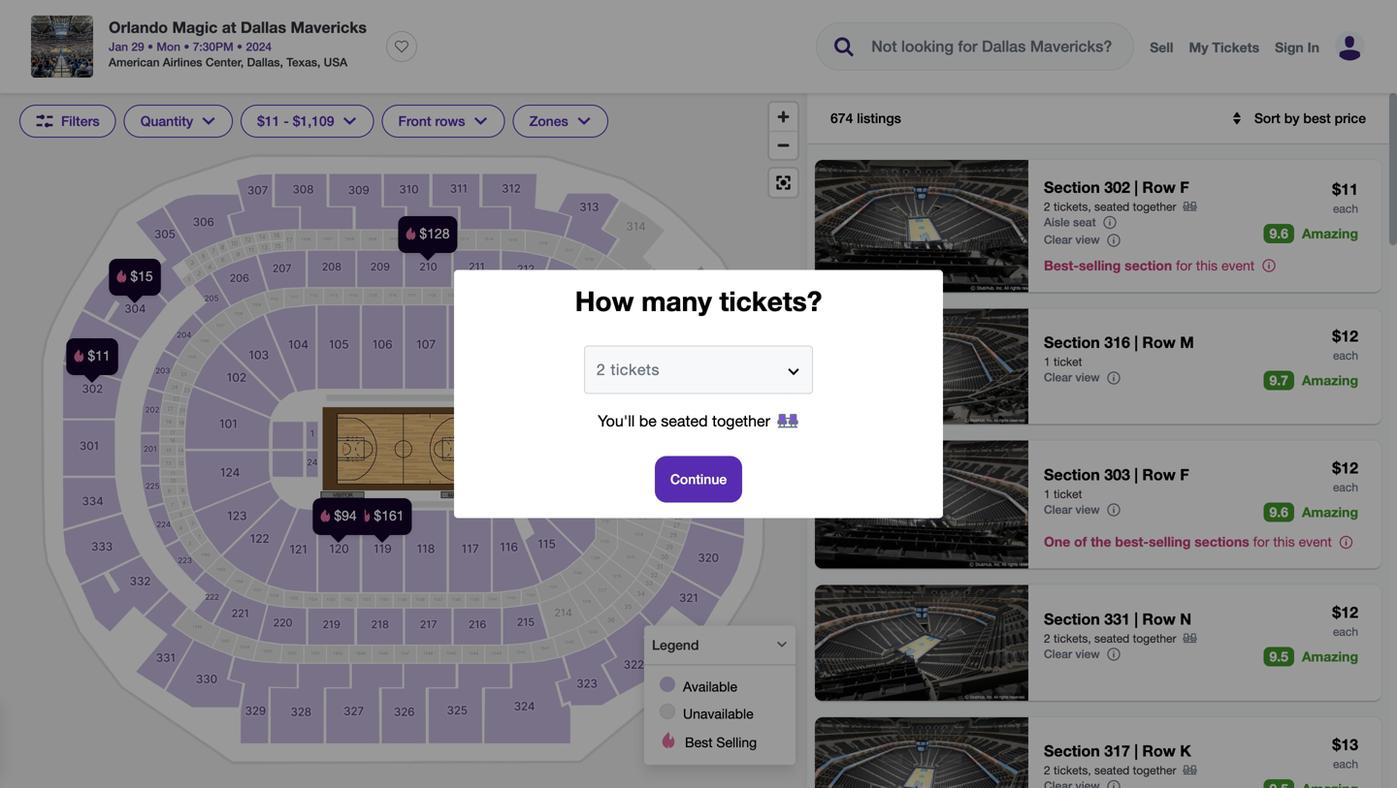 Task type: describe. For each thing, give the bounding box(es) containing it.
american airlines center link
[[109, 55, 241, 69]]

seat
[[1073, 215, 1096, 229]]

2 for section 331 | row n
[[1044, 632, 1051, 646]]

front rows
[[398, 113, 465, 129]]

| for 317
[[1135, 742, 1138, 761]]

3 each from the top
[[1333, 481, 1358, 494]]

for this event for $11
[[1176, 257, 1255, 273]]

clear for 303
[[1044, 503, 1072, 517]]

orlando magic at dallas mavericks link
[[109, 16, 367, 39]]

tickets for section 317 | row k
[[1054, 764, 1088, 778]]

unavailable
[[683, 706, 754, 722]]

many
[[642, 285, 712, 317]]

section 316 | row m 1 ticket
[[1044, 334, 1194, 369]]

$11 - $1,109 button
[[241, 105, 374, 138]]

amazing for 302
[[1302, 226, 1358, 242]]

best-selling section
[[1044, 257, 1172, 273]]

each for n
[[1333, 625, 1358, 639]]

zoom in image
[[769, 103, 798, 131]]

$13
[[1333, 736, 1358, 754]]

| for 302
[[1135, 178, 1138, 196]]

section
[[1125, 257, 1172, 273]]

ticket for 303
[[1054, 488, 1082, 501]]

legend
[[652, 637, 699, 653]]

listings
[[857, 110, 901, 126]]

aisle seat
[[1044, 215, 1096, 229]]

aisle
[[1044, 215, 1070, 229]]

be
[[639, 412, 657, 430]]

rows
[[435, 113, 465, 129]]

amazing for 303
[[1302, 505, 1358, 521]]

$11 - $1,109
[[257, 113, 334, 129]]

section for section 302 | row f
[[1044, 178, 1100, 196]]

sort
[[1254, 110, 1281, 126]]

together up continue
[[712, 412, 770, 430]]

clear for 331
[[1044, 648, 1072, 661]]

Not looking for Dallas Mavericks? search field
[[856, 23, 1131, 70]]

-
[[284, 113, 289, 129]]

ticket for 316
[[1054, 355, 1082, 369]]

seated right be
[[661, 412, 708, 430]]

my tickets
[[1189, 39, 1260, 55]]

seated for section 331 | row n
[[1095, 632, 1130, 646]]

of
[[1074, 534, 1087, 550]]

quantity button
[[124, 105, 233, 138]]

this for $12
[[1273, 534, 1295, 550]]

tickets
[[1212, 39, 1260, 55]]

amazing for 331
[[1302, 649, 1358, 665]]

9.5
[[1270, 649, 1289, 665]]

view from seat image for | row n
[[815, 586, 1029, 701]]

by
[[1284, 110, 1300, 126]]

sort by best price
[[1254, 110, 1366, 126]]

how many tickets?
[[575, 285, 822, 317]]

legend button
[[644, 626, 796, 665]]

section for section 331 | row n
[[1044, 610, 1100, 629]]

row for 317
[[1142, 742, 1176, 761]]

front
[[398, 113, 431, 129]]

available
[[683, 679, 737, 695]]

clear view for 303
[[1044, 503, 1100, 517]]

quantity
[[140, 113, 193, 129]]

9.7
[[1270, 372, 1289, 388]]

this for $11
[[1196, 257, 1218, 273]]

continue button
[[655, 457, 742, 503]]

jan
[[109, 40, 128, 53]]

the
[[1091, 534, 1111, 550]]

2 tickets , seated together for 317
[[1044, 764, 1176, 778]]

sell link
[[1150, 39, 1174, 55]]

view for 316
[[1076, 371, 1100, 384]]

$11 for $11 - $1,109
[[257, 113, 280, 129]]

sign
[[1275, 39, 1304, 55]]

$1,109
[[293, 113, 334, 129]]

best
[[685, 735, 713, 751]]

mavericks
[[291, 18, 367, 36]]

sections
[[1195, 534, 1250, 550]]

dallas
[[241, 18, 286, 36]]

center
[[206, 55, 241, 69]]

price
[[1335, 110, 1366, 126]]

row for 316
[[1142, 334, 1176, 352]]

clear view for 331
[[1044, 648, 1100, 661]]

316
[[1104, 334, 1130, 352]]

, inside orlando magic at dallas mavericks jan 29 • mon • 7:30pm • 2024 american airlines center , dallas, texas, usa
[[241, 55, 244, 69]]

0 vertical spatial selling
[[1079, 257, 1121, 273]]

zones
[[529, 113, 568, 129]]

front rows button
[[382, 105, 505, 138]]

view from seat image for clear view
[[815, 441, 1029, 569]]

1 clear from the top
[[1044, 233, 1072, 247]]

in
[[1308, 39, 1320, 55]]

view for 331
[[1076, 648, 1100, 661]]

$12 for m
[[1333, 327, 1358, 345]]

331
[[1104, 610, 1130, 629]]

selling
[[716, 735, 757, 751]]

sign in
[[1275, 39, 1320, 55]]

for for 303
[[1253, 534, 1270, 550]]

tickets?
[[719, 285, 822, 317]]

9.6 for $11
[[1270, 226, 1289, 242]]

view from seat image for | row k
[[815, 718, 1029, 789]]

674
[[831, 110, 853, 126]]

my
[[1189, 39, 1209, 55]]

airlines
[[163, 55, 202, 69]]

best selling
[[685, 735, 757, 751]]

2 each from the top
[[1333, 349, 1358, 362]]

section for section 303 | row f 1 ticket
[[1044, 466, 1100, 484]]

303
[[1104, 466, 1130, 484]]

section for section 316 | row m 1 ticket
[[1044, 334, 1100, 352]]

for for 302
[[1176, 257, 1192, 273]]

together for section 302 | row f
[[1133, 200, 1176, 213]]



Task type: vqa. For each thing, say whether or not it's contained in the screenshot.
two
no



Task type: locate. For each thing, give the bounding box(es) containing it.
best-
[[1044, 257, 1079, 273]]

2 vertical spatial 2
[[1044, 764, 1051, 778]]

0 horizontal spatial this
[[1196, 257, 1218, 273]]

1 2 tickets , seated together from the top
[[1044, 200, 1176, 213]]

0 horizontal spatial •
[[148, 40, 153, 53]]

1 horizontal spatial this
[[1273, 534, 1295, 550]]

2 section from the top
[[1044, 334, 1100, 352]]

4 | from the top
[[1135, 610, 1138, 629]]

selling down seat
[[1079, 257, 1121, 273]]

$11
[[257, 113, 280, 129], [1333, 180, 1358, 199]]

2 2 from the top
[[1044, 632, 1051, 646]]

| for 331
[[1135, 610, 1138, 629]]

amazing for 316
[[1302, 372, 1358, 388]]

3 | from the top
[[1135, 466, 1138, 484]]

0 horizontal spatial for
[[1176, 257, 1192, 273]]

seated down section 302 | row f
[[1095, 200, 1130, 213]]

clear up 'one'
[[1044, 503, 1072, 517]]

for this event right "section" at the right top of the page
[[1176, 257, 1255, 273]]

2 vertical spatial tickets
[[1054, 764, 1088, 778]]

3 2 tickets , seated together from the top
[[1044, 764, 1176, 778]]

•
[[148, 40, 153, 53], [184, 40, 190, 53], [237, 40, 243, 53]]

section 317 | row k
[[1044, 742, 1191, 761]]

2 vertical spatial 2 tickets , seated together
[[1044, 764, 1176, 778]]

| for 303
[[1135, 466, 1138, 484]]

row
[[1142, 178, 1176, 196], [1142, 334, 1176, 352], [1142, 466, 1176, 484], [1142, 610, 1176, 629], [1142, 742, 1176, 761]]

1 vertical spatial 2 tickets , seated together
[[1044, 632, 1176, 646]]

1 vertical spatial this
[[1273, 534, 1295, 550]]

each for k
[[1333, 758, 1358, 771]]

2 row from the top
[[1142, 334, 1176, 352]]

section inside section 316 | row m 1 ticket
[[1044, 334, 1100, 352]]

together for section 331 | row n
[[1133, 632, 1176, 646]]

tickets for section 331 | row n
[[1054, 632, 1088, 646]]

dallas mavericks tickets image
[[31, 16, 93, 78]]

view for 303
[[1076, 503, 1100, 517]]

4 clear from the top
[[1044, 648, 1072, 661]]

1 ticket from the top
[[1054, 355, 1082, 369]]

row for 303
[[1142, 466, 1176, 484]]

2 clear from the top
[[1044, 371, 1072, 384]]

2 tickets , seated together down section 302 | row f
[[1044, 200, 1176, 213]]

you'll
[[598, 412, 635, 430]]

one of the best-selling sections
[[1044, 534, 1250, 550]]

row for 302
[[1142, 178, 1176, 196]]

together down the section 331 | row n
[[1133, 632, 1176, 646]]

1 | from the top
[[1135, 178, 1138, 196]]

each
[[1333, 202, 1358, 216], [1333, 349, 1358, 362], [1333, 481, 1358, 494], [1333, 625, 1358, 639], [1333, 758, 1358, 771]]

seated
[[1095, 200, 1130, 213], [661, 412, 708, 430], [1095, 632, 1130, 646], [1095, 764, 1130, 778]]

1 section from the top
[[1044, 178, 1100, 196]]

tickets
[[1054, 200, 1088, 213], [1054, 632, 1088, 646], [1054, 764, 1088, 778]]

clear view up 'of'
[[1044, 503, 1100, 517]]

together
[[1133, 200, 1176, 213], [712, 412, 770, 430], [1133, 632, 1176, 646], [1133, 764, 1176, 778]]

2 amazing from the top
[[1302, 372, 1358, 388]]

one
[[1044, 534, 1070, 550]]

, for section 317 | row k
[[1088, 764, 1091, 778]]

| right 317
[[1135, 742, 1138, 761]]

1 vertical spatial event
[[1299, 534, 1332, 550]]

ticket inside section 303 | row f 1 ticket
[[1054, 488, 1082, 501]]

5 | from the top
[[1135, 742, 1138, 761]]

3 $12 from the top
[[1333, 604, 1358, 622]]

1 $12 from the top
[[1333, 327, 1358, 345]]

1 vertical spatial 1
[[1044, 488, 1051, 501]]

row inside section 303 | row f 1 ticket
[[1142, 466, 1176, 484]]

5 row from the top
[[1142, 742, 1176, 761]]

9.6
[[1270, 226, 1289, 242], [1270, 505, 1289, 521]]

2 tickets from the top
[[1054, 632, 1088, 646]]

, for section 331 | row n
[[1088, 632, 1091, 646]]

section up aisle seat at the right top of the page
[[1044, 178, 1100, 196]]

section 302 | row f
[[1044, 178, 1189, 196]]

0 horizontal spatial selling
[[1079, 257, 1121, 273]]

9.6 for $12
[[1270, 505, 1289, 521]]

best
[[1304, 110, 1331, 126]]

| right 302
[[1135, 178, 1138, 196]]

1 horizontal spatial event
[[1299, 534, 1332, 550]]

1
[[1044, 355, 1051, 369], [1044, 488, 1051, 501]]

2 vertical spatial $12
[[1333, 604, 1358, 622]]

$11 down price
[[1333, 180, 1358, 199]]

0 horizontal spatial event
[[1222, 257, 1255, 273]]

2024
[[246, 40, 272, 53]]

0 vertical spatial f
[[1180, 178, 1189, 196]]

this right "section" at the right top of the page
[[1196, 257, 1218, 273]]

$11 left -
[[257, 113, 280, 129]]

0 vertical spatial for this event
[[1176, 257, 1255, 273]]

clear view down the section 331 | row n
[[1044, 648, 1100, 661]]

| for 316
[[1135, 334, 1138, 352]]

clear view
[[1044, 233, 1100, 247], [1044, 371, 1100, 384], [1044, 503, 1100, 517], [1044, 648, 1100, 661]]

clear view down section 316 | row m 1 ticket
[[1044, 371, 1100, 384]]

4 section from the top
[[1044, 610, 1100, 629]]

1 vertical spatial 9.6
[[1270, 505, 1289, 521]]

together for section 317 | row k
[[1133, 764, 1176, 778]]

302
[[1104, 178, 1130, 196]]

• left 2024 at the top
[[237, 40, 243, 53]]

row left m
[[1142, 334, 1176, 352]]

1 horizontal spatial for
[[1253, 534, 1270, 550]]

0 vertical spatial ticket
[[1054, 355, 1082, 369]]

section left 317
[[1044, 742, 1100, 761]]

1 • from the left
[[148, 40, 153, 53]]

section 303 | row f 1 ticket
[[1044, 466, 1189, 501]]

0 vertical spatial event
[[1222, 257, 1255, 273]]

0 vertical spatial 2 tickets , seated together
[[1044, 200, 1176, 213]]

row inside section 316 | row m 1 ticket
[[1142, 334, 1176, 352]]

row right 303 at the right bottom of page
[[1142, 466, 1176, 484]]

section for section 317 | row k
[[1044, 742, 1100, 761]]

2 horizontal spatial •
[[237, 40, 243, 53]]

1 horizontal spatial •
[[184, 40, 190, 53]]

clear down the section 331 | row n
[[1044, 648, 1072, 661]]

view from seat image for | row m
[[815, 309, 1029, 425]]

best-
[[1115, 534, 1149, 550]]

you'll be seated together
[[598, 412, 770, 430]]

1 row from the top
[[1142, 178, 1176, 196]]

, up seat
[[1088, 200, 1091, 213]]

0 vertical spatial for
[[1176, 257, 1192, 273]]

2 for section 317 | row k
[[1044, 764, 1051, 778]]

row left n
[[1142, 610, 1176, 629]]

0 vertical spatial 2
[[1044, 200, 1051, 213]]

3 row from the top
[[1142, 466, 1176, 484]]

, down section 317 | row k
[[1088, 764, 1091, 778]]

4 each from the top
[[1333, 625, 1358, 639]]

| inside section 303 | row f 1 ticket
[[1135, 466, 1138, 484]]

american
[[109, 55, 160, 69]]

seated for section 317 | row k
[[1095, 764, 1130, 778]]

1 amazing from the top
[[1302, 226, 1358, 242]]

seated down 317
[[1095, 764, 1130, 778]]

1 2 from the top
[[1044, 200, 1051, 213]]

0 horizontal spatial $11
[[257, 113, 280, 129]]

2 clear view from the top
[[1044, 371, 1100, 384]]

0 vertical spatial $11
[[257, 113, 280, 129]]

amazing
[[1302, 226, 1358, 242], [1302, 372, 1358, 388], [1302, 505, 1358, 521], [1302, 649, 1358, 665]]

for right sections
[[1253, 534, 1270, 550]]

3 clear view from the top
[[1044, 503, 1100, 517]]

clear view down aisle seat at the right top of the page
[[1044, 233, 1100, 247]]

each for f
[[1333, 202, 1358, 216]]

4 view from the top
[[1076, 648, 1100, 661]]

2 • from the left
[[184, 40, 190, 53]]

5 view from seat image from the top
[[815, 718, 1029, 789]]

4 view from seat image from the top
[[815, 586, 1029, 701]]

1 inside section 316 | row m 1 ticket
[[1044, 355, 1051, 369]]

0 vertical spatial $12
[[1333, 327, 1358, 345]]

seated down '331'
[[1095, 632, 1130, 646]]

n
[[1180, 610, 1192, 629]]

view up 'of'
[[1076, 503, 1100, 517]]

2 tickets , seated together down '331'
[[1044, 632, 1176, 646]]

together down section 302 | row f
[[1133, 200, 1176, 213]]

1 vertical spatial selling
[[1149, 534, 1191, 550]]

clear view for 316
[[1044, 371, 1100, 384]]

1 horizontal spatial $11
[[1333, 180, 1358, 199]]

2 tickets , seated together down 317
[[1044, 764, 1176, 778]]

| inside section 316 | row m 1 ticket
[[1135, 334, 1138, 352]]

,
[[241, 55, 244, 69], [1088, 200, 1091, 213], [1088, 632, 1091, 646], [1088, 764, 1091, 778]]

1 vertical spatial for this event
[[1253, 534, 1332, 550]]

5 each from the top
[[1333, 758, 1358, 771]]

1 vertical spatial $11
[[1333, 180, 1358, 199]]

2 down section 317 | row k
[[1044, 764, 1051, 778]]

section left '331'
[[1044, 610, 1100, 629]]

mon
[[157, 40, 181, 53]]

orlando magic at dallas mavericks jan 29 • mon • 7:30pm • 2024 american airlines center , dallas, texas, usa
[[109, 18, 367, 69]]

, for section 302 | row f
[[1088, 200, 1091, 213]]

selling left sections
[[1149, 534, 1191, 550]]

0 vertical spatial tickets
[[1054, 200, 1088, 213]]

sign in link
[[1275, 39, 1320, 55]]

1 9.6 from the top
[[1270, 226, 1289, 242]]

seated for section 302 | row f
[[1095, 200, 1130, 213]]

ticket inside section 316 | row m 1 ticket
[[1054, 355, 1082, 369]]

orlando
[[109, 18, 168, 36]]

ticket down best-
[[1054, 355, 1082, 369]]

clear down section 316 | row m 1 ticket
[[1044, 371, 1072, 384]]

1 vertical spatial tickets
[[1054, 632, 1088, 646]]

1 1 from the top
[[1044, 355, 1051, 369]]

selling
[[1079, 257, 1121, 273], [1149, 534, 1191, 550]]

1 vertical spatial 2
[[1044, 632, 1051, 646]]

2 f from the top
[[1180, 466, 1189, 484]]

5 section from the top
[[1044, 742, 1100, 761]]

for this event for $12
[[1253, 534, 1332, 550]]

f for section 302 | row f
[[1180, 178, 1189, 196]]

ticket up 'one'
[[1054, 488, 1082, 501]]

, down the section 331 | row n
[[1088, 632, 1091, 646]]

this
[[1196, 257, 1218, 273], [1273, 534, 1295, 550]]

row right 302
[[1142, 178, 1176, 196]]

filters
[[61, 113, 100, 129]]

2 view from the top
[[1076, 371, 1100, 384]]

| right '331'
[[1135, 610, 1138, 629]]

1 inside section 303 | row f 1 ticket
[[1044, 488, 1051, 501]]

2 up aisle
[[1044, 200, 1051, 213]]

section left 316
[[1044, 334, 1100, 352]]

3 amazing from the top
[[1302, 505, 1358, 521]]

2 | from the top
[[1135, 334, 1138, 352]]

3 2 from the top
[[1044, 764, 1051, 778]]

7:30pm
[[193, 40, 234, 53]]

view down seat
[[1076, 233, 1100, 247]]

section 331 | row n
[[1044, 610, 1192, 629]]

f for section 303 | row f 1 ticket
[[1180, 466, 1189, 484]]

event for $12
[[1299, 534, 1332, 550]]

1 each from the top
[[1333, 202, 1358, 216]]

k
[[1180, 742, 1191, 761]]

tickets up aisle seat at the right top of the page
[[1054, 200, 1088, 213]]

1 vertical spatial f
[[1180, 466, 1189, 484]]

3 view from seat image from the top
[[815, 441, 1029, 569]]

m
[[1180, 334, 1194, 352]]

event right sections
[[1299, 534, 1332, 550]]

section left 303 at the right bottom of page
[[1044, 466, 1100, 484]]

1 tickets from the top
[[1054, 200, 1088, 213]]

• up airlines
[[184, 40, 190, 53]]

1 vertical spatial ticket
[[1054, 488, 1082, 501]]

how
[[575, 285, 634, 317]]

2 9.6 from the top
[[1270, 505, 1289, 521]]

view from seat image
[[815, 160, 1029, 292], [815, 309, 1029, 425], [815, 441, 1029, 569], [815, 586, 1029, 701], [815, 718, 1029, 789]]

4 clear view from the top
[[1044, 648, 1100, 661]]

1 view from seat image from the top
[[815, 160, 1029, 292]]

this right sections
[[1273, 534, 1295, 550]]

magic
[[172, 18, 218, 36]]

together down section 317 | row k
[[1133, 764, 1176, 778]]

dallas,
[[247, 55, 283, 69]]

3 view from the top
[[1076, 503, 1100, 517]]

| right 316
[[1135, 334, 1138, 352]]

filters button
[[19, 105, 116, 138]]

zones button
[[513, 105, 608, 138]]

$11 inside button
[[257, 113, 280, 129]]

my tickets link
[[1189, 39, 1260, 55]]

view down the section 331 | row n
[[1076, 648, 1100, 661]]

row for 331
[[1142, 610, 1176, 629]]

0 vertical spatial 9.6
[[1270, 226, 1289, 242]]

0 vertical spatial 1
[[1044, 355, 1051, 369]]

1 for 303
[[1044, 488, 1051, 501]]

for this event right sections
[[1253, 534, 1332, 550]]

1 horizontal spatial selling
[[1149, 534, 1191, 550]]

2 tickets , seated together for 331
[[1044, 632, 1176, 646]]

1 view from the top
[[1076, 233, 1100, 247]]

29
[[131, 40, 144, 53]]

usa
[[324, 55, 347, 69]]

, left the dallas,
[[241, 55, 244, 69]]

row left k
[[1142, 742, 1176, 761]]

texas,
[[286, 55, 321, 69]]

at
[[222, 18, 236, 36]]

f inside section 303 | row f 1 ticket
[[1180, 466, 1189, 484]]

4 row from the top
[[1142, 610, 1176, 629]]

1 f from the top
[[1180, 178, 1189, 196]]

2 view from seat image from the top
[[815, 309, 1029, 425]]

for right "section" at the right top of the page
[[1176, 257, 1192, 273]]

tickets for section 302 | row f
[[1054, 200, 1088, 213]]

674 listings
[[831, 110, 901, 126]]

3 • from the left
[[237, 40, 243, 53]]

0 vertical spatial this
[[1196, 257, 1218, 273]]

map region
[[0, 93, 807, 789]]

sell
[[1150, 39, 1174, 55]]

2 $12 from the top
[[1333, 459, 1358, 477]]

2 for section 302 | row f
[[1044, 200, 1051, 213]]

317
[[1104, 742, 1130, 761]]

clear down aisle
[[1044, 233, 1072, 247]]

2 ticket from the top
[[1054, 488, 1082, 501]]

tickets down section 317 | row k
[[1054, 764, 1088, 778]]

f right 303 at the right bottom of page
[[1180, 466, 1189, 484]]

3 clear from the top
[[1044, 503, 1072, 517]]

event for $11
[[1222, 257, 1255, 273]]

1 vertical spatial $12
[[1333, 459, 1358, 477]]

event right "section" at the right top of the page
[[1222, 257, 1255, 273]]

view down section 316 | row m 1 ticket
[[1076, 371, 1100, 384]]

2 down the section 331 | row n
[[1044, 632, 1051, 646]]

• right 29
[[148, 40, 153, 53]]

2 tickets , seated together for 302
[[1044, 200, 1176, 213]]

section inside section 303 | row f 1 ticket
[[1044, 466, 1100, 484]]

3 tickets from the top
[[1054, 764, 1088, 778]]

$12 for f
[[1333, 459, 1358, 477]]

continue
[[670, 472, 727, 488]]

f right 302
[[1180, 178, 1189, 196]]

2 2 tickets , seated together from the top
[[1044, 632, 1176, 646]]

2
[[1044, 200, 1051, 213], [1044, 632, 1051, 646], [1044, 764, 1051, 778]]

clear for 316
[[1044, 371, 1072, 384]]

clear
[[1044, 233, 1072, 247], [1044, 371, 1072, 384], [1044, 503, 1072, 517], [1044, 648, 1072, 661]]

| right 303 at the right bottom of page
[[1135, 466, 1138, 484]]

1 clear view from the top
[[1044, 233, 1100, 247]]

$11 for $11
[[1333, 180, 1358, 199]]

2 1 from the top
[[1044, 488, 1051, 501]]

4 amazing from the top
[[1302, 649, 1358, 665]]

1 vertical spatial for
[[1253, 534, 1270, 550]]

3 section from the top
[[1044, 466, 1100, 484]]

for
[[1176, 257, 1192, 273], [1253, 534, 1270, 550]]

tickets down the section 331 | row n
[[1054, 632, 1088, 646]]

1 for 316
[[1044, 355, 1051, 369]]



